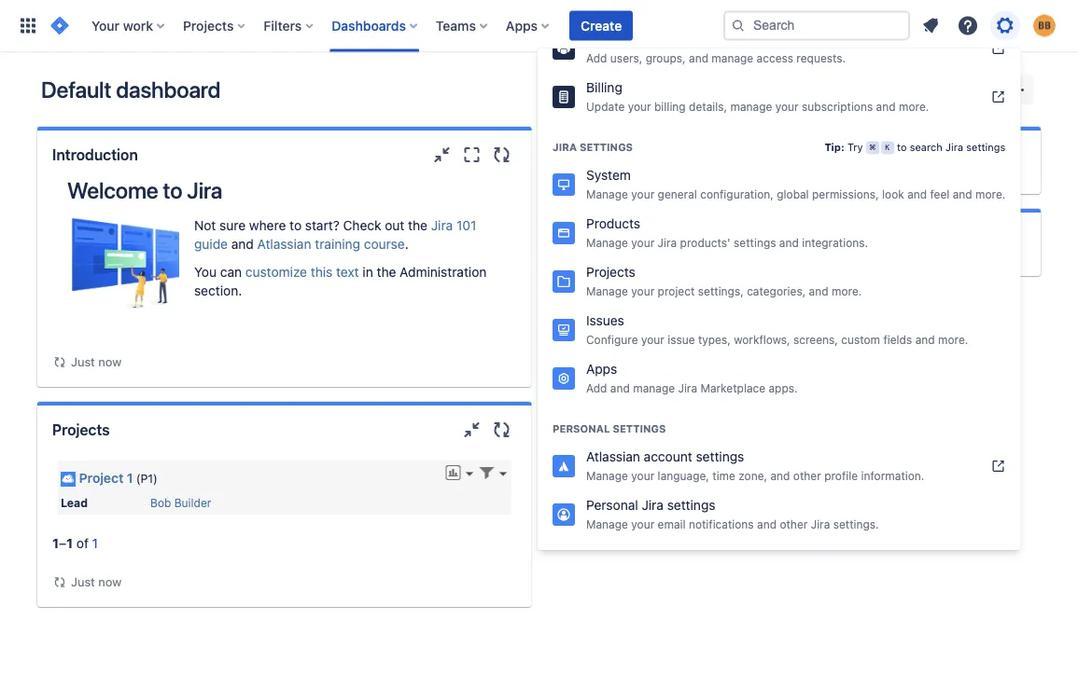 Task type: vqa. For each thing, say whether or not it's contained in the screenshot.
'in' inside the Success panel Add tips in a colored panel
no



Task type: describe. For each thing, give the bounding box(es) containing it.
screens,
[[793, 333, 838, 346]]

projects inside dropdown button
[[183, 18, 234, 33]]

assigned to me
[[561, 146, 669, 164]]

dashboard
[[116, 77, 220, 103]]

system
[[586, 168, 631, 183]]

jira inside products manage your jira products' settings and integrations.
[[658, 236, 677, 249]]

training
[[315, 237, 360, 252]]

1 – 1 of 1
[[52, 536, 98, 551]]

customize
[[245, 265, 307, 280]]

users,
[[610, 51, 642, 64]]

bob builder
[[150, 496, 211, 509]]

issues
[[586, 313, 624, 329]]

and inside apps add and manage jira marketplace apps.
[[610, 382, 630, 395]]

this
[[311, 265, 333, 280]]

create
[[581, 18, 622, 33]]

primary element
[[11, 0, 723, 52]]

notifications
[[689, 518, 754, 531]]

your left billing on the right of the page
[[628, 100, 651, 113]]

activity
[[561, 228, 614, 246]]

banner containing your work
[[0, 0, 1078, 52]]

check
[[343, 218, 381, 233]]

more dashboard actions image
[[1007, 78, 1029, 101]]

in
[[363, 265, 373, 280]]

permissions,
[[812, 188, 879, 201]]

create button
[[569, 11, 633, 41]]

manage inside apps add and manage jira marketplace apps.
[[633, 382, 675, 395]]

general
[[658, 188, 697, 201]]

refresh projects image
[[490, 419, 513, 441]]

billing
[[654, 100, 686, 113]]

activity streams
[[561, 228, 676, 246]]

jira inside jira 101 guide
[[431, 218, 453, 233]]

custom
[[841, 333, 880, 346]]

atlassian account settings manage your language, time zone, and other profile information.
[[586, 449, 924, 483]]

1 link
[[92, 536, 98, 551]]

assigned
[[561, 146, 626, 164]]

minimize introduction image
[[431, 144, 453, 166]]

add inside apps add and manage jira marketplace apps.
[[586, 382, 607, 395]]

to left start?
[[289, 218, 302, 233]]

refresh assigned to me image
[[1000, 144, 1022, 166]]

teams button
[[430, 11, 495, 41]]

Search field
[[723, 11, 910, 41]]

project
[[658, 285, 695, 298]]

teams
[[436, 18, 476, 33]]

text
[[336, 265, 359, 280]]

the inside the in the administration section.
[[377, 265, 396, 280]]

introduction
[[52, 146, 138, 164]]

help image
[[957, 14, 979, 37]]

welcome to jira
[[67, 177, 222, 203]]

groups,
[[646, 51, 686, 64]]

course
[[364, 237, 405, 252]]

your left star default dashboard image
[[775, 100, 799, 113]]

jira settings
[[553, 141, 633, 154]]

just for projects
[[71, 575, 95, 589]]

configuration,
[[700, 188, 774, 201]]

section.
[[194, 283, 242, 299]]

search image
[[731, 18, 746, 33]]

settings inside atlassian account settings manage your language, time zone, and other profile information.
[[696, 449, 744, 465]]

group containing atlassian account settings
[[538, 403, 1021, 545]]

an arrow curved in a circular way on the button that refreshes the dashboard image for introduction
[[52, 355, 67, 370]]

jira 101 guide
[[194, 218, 476, 252]]

personal jira settings manage your email notifications and other jira settings.
[[586, 498, 879, 531]]

details,
[[689, 100, 727, 113]]

manage for projects
[[586, 285, 628, 298]]

dashboards button
[[326, 11, 425, 41]]

add inside billing group
[[586, 51, 607, 64]]

manage inside the 'billing update your billing details, manage your subscriptions and more.'
[[730, 100, 772, 113]]

0 vertical spatial manage
[[712, 51, 753, 64]]

you can customize this text
[[194, 265, 359, 280]]

just for introduction
[[71, 355, 95, 369]]

and right feel
[[953, 188, 972, 201]]

to right welcome
[[163, 177, 182, 203]]

feel
[[930, 188, 950, 201]]

settings inside personal jira settings manage your email notifications and other jira settings.
[[667, 498, 715, 513]]

manage for products
[[586, 236, 628, 249]]

and inside atlassian account settings manage your language, time zone, and other profile information.
[[770, 469, 790, 483]]

atlassian inside atlassian account settings manage your language, time zone, and other profile information.
[[586, 449, 640, 465]]

bob builder link
[[150, 496, 211, 509]]

filters
[[264, 18, 302, 33]]

look
[[882, 188, 904, 201]]

global
[[777, 188, 809, 201]]

introduction region
[[52, 177, 517, 372]]

and atlassian training course .
[[228, 237, 409, 252]]

just now for introduction
[[71, 355, 121, 369]]

k
[[885, 143, 890, 152]]

guide
[[194, 237, 228, 252]]

try
[[848, 141, 863, 154]]

information.
[[861, 469, 924, 483]]

your inside personal jira settings manage your email notifications and other jira settings.
[[631, 518, 654, 531]]

account
[[644, 449, 692, 465]]

projects manage your project settings, categories, and more.
[[586, 265, 862, 298]]

group containing system
[[538, 121, 1021, 409]]

apps add and manage jira marketplace apps.
[[586, 362, 798, 395]]

products'
[[680, 236, 731, 249]]

billing group
[[538, 0, 1021, 127]]

your inside products manage your jira products' settings and integrations.
[[631, 236, 654, 249]]

to inside 'element'
[[897, 141, 907, 154]]

and inside projects manage your project settings, categories, and more.
[[809, 285, 828, 298]]

sure
[[219, 218, 246, 233]]

just now for projects
[[71, 575, 121, 589]]

your inside projects manage your project settings, categories, and more.
[[631, 285, 654, 298]]

maximize introduction image
[[461, 144, 483, 166]]

.
[[405, 237, 409, 252]]

types,
[[698, 333, 731, 346]]

out
[[385, 218, 404, 233]]

manage inside personal jira settings manage your email notifications and other jira settings.
[[586, 518, 628, 531]]

email
[[658, 518, 686, 531]]

language,
[[658, 469, 709, 483]]

me
[[647, 146, 669, 164]]

manage for system
[[586, 188, 628, 201]]

administration
[[400, 265, 487, 280]]

project 1 (p1)
[[79, 470, 158, 486]]

tip:
[[824, 141, 845, 154]]

your
[[91, 18, 120, 33]]

now for projects
[[98, 575, 121, 589]]

issues configure your issue types, workflows, screens, custom fields and more.
[[586, 313, 968, 346]]

of
[[76, 536, 89, 551]]

filters button
[[258, 11, 320, 41]]

products
[[586, 216, 640, 231]]

settings inside 'element'
[[966, 141, 1006, 154]]

bob
[[150, 496, 171, 509]]

builder
[[174, 496, 211, 509]]

profile
[[824, 469, 858, 483]]

your inside issues configure your issue types, workflows, screens, custom fields and more.
[[641, 333, 664, 346]]

0 horizontal spatial projects
[[52, 421, 110, 439]]

your work
[[91, 18, 153, 33]]

(p1)
[[136, 472, 158, 485]]

minimize projects image
[[461, 419, 483, 441]]

and inside personal jira settings manage your email notifications and other jira settings.
[[757, 518, 777, 531]]



Task type: locate. For each thing, give the bounding box(es) containing it.
jira
[[553, 141, 577, 154], [945, 141, 963, 154], [187, 177, 222, 203], [431, 218, 453, 233], [658, 236, 677, 249], [678, 382, 697, 395], [642, 498, 664, 513], [811, 518, 830, 531]]

just
[[71, 355, 95, 369], [71, 575, 95, 589]]

1 manage from the top
[[586, 188, 628, 201]]

just now inside introduction 'region'
[[71, 355, 121, 369]]

projects button
[[177, 11, 252, 41]]

the right in
[[377, 265, 396, 280]]

settings up account
[[613, 423, 666, 435]]

your down account
[[631, 469, 654, 483]]

2 vertical spatial projects
[[52, 421, 110, 439]]

more. inside projects manage your project settings, categories, and more.
[[832, 285, 862, 298]]

1 now from the top
[[98, 355, 121, 369]]

streams
[[618, 228, 676, 246]]

and right fields
[[915, 333, 935, 346]]

2 an arrow curved in a circular way on the button that refreshes the dashboard image from the top
[[52, 575, 67, 590]]

1 vertical spatial just now
[[71, 575, 121, 589]]

projects up project
[[52, 421, 110, 439]]

0 vertical spatial atlassian
[[257, 237, 311, 252]]

2 horizontal spatial projects
[[586, 265, 635, 280]]

2 add from the top
[[586, 382, 607, 395]]

and right notifications on the bottom of the page
[[757, 518, 777, 531]]

projects right work
[[183, 18, 234, 33]]

welcome
[[67, 177, 158, 203]]

your down products
[[631, 236, 654, 249]]

your work button
[[86, 11, 172, 41]]

group containing billing
[[538, 0, 1021, 551]]

and inside introduction 'region'
[[231, 237, 254, 252]]

and right zone,
[[770, 469, 790, 483]]

4 manage from the top
[[586, 469, 628, 483]]

just inside introduction 'region'
[[71, 355, 95, 369]]

personal settings
[[553, 423, 666, 435]]

settings up projects manage your project settings, categories, and more.
[[734, 236, 776, 249]]

to right k
[[897, 141, 907, 154]]

and up personal settings
[[610, 382, 630, 395]]

now inside projects region
[[98, 575, 121, 589]]

1 vertical spatial add
[[586, 382, 607, 395]]

1 vertical spatial other
[[780, 518, 808, 531]]

atlassian down personal settings
[[586, 449, 640, 465]]

settings up email
[[667, 498, 715, 513]]

projects region
[[52, 455, 517, 592]]

more. right fields
[[938, 333, 968, 346]]

notifications image
[[919, 14, 942, 37]]

1 just from the top
[[71, 355, 95, 369]]

more. up tip: try command k to search jira settings 'element'
[[899, 100, 929, 113]]

1 vertical spatial apps
[[586, 362, 617, 377]]

personal for settings
[[553, 423, 610, 435]]

settings
[[580, 141, 633, 154], [966, 141, 1006, 154], [734, 236, 776, 249], [613, 423, 666, 435], [696, 449, 744, 465], [667, 498, 715, 513]]

manage
[[712, 51, 753, 64], [730, 100, 772, 113], [633, 382, 675, 395]]

manage down personal settings
[[586, 469, 628, 483]]

manage down products
[[586, 236, 628, 249]]

1 horizontal spatial projects
[[183, 18, 234, 33]]

3 group from the top
[[538, 403, 1021, 545]]

1 horizontal spatial apps
[[586, 362, 617, 377]]

personal inside personal jira settings manage your email notifications and other jira settings.
[[586, 498, 638, 513]]

your inside atlassian account settings manage your language, time zone, and other profile information.
[[631, 469, 654, 483]]

personal right refresh projects image
[[553, 423, 610, 435]]

billing
[[586, 80, 622, 95]]

fields
[[883, 333, 912, 346]]

refresh introduction image
[[490, 144, 513, 166]]

settings inside products manage your jira products' settings and integrations.
[[734, 236, 776, 249]]

default dashboard
[[41, 77, 220, 103]]

other inside atlassian account settings manage your language, time zone, and other profile information.
[[793, 469, 821, 483]]

1
[[127, 470, 133, 486], [52, 536, 59, 551], [66, 536, 73, 551], [92, 536, 98, 551]]

appswitcher icon image
[[17, 14, 39, 37]]

more.
[[899, 100, 929, 113], [975, 188, 1006, 201], [832, 285, 862, 298], [938, 333, 968, 346]]

manage left email
[[586, 518, 628, 531]]

0 vertical spatial an arrow curved in a circular way on the button that refreshes the dashboard image
[[52, 355, 67, 370]]

add
[[586, 51, 607, 64], [586, 382, 607, 395]]

2 just now from the top
[[71, 575, 121, 589]]

search
[[910, 141, 942, 154]]

products manage your jira products' settings and integrations.
[[586, 216, 868, 249]]

apps for apps add and manage jira marketplace apps.
[[586, 362, 617, 377]]

3 manage from the top
[[586, 285, 628, 298]]

1 vertical spatial the
[[377, 265, 396, 280]]

2 group from the top
[[538, 121, 1021, 409]]

an arrow curved in a circular way on the button that refreshes the dashboard image
[[52, 355, 67, 370], [52, 575, 67, 590]]

2 just from the top
[[71, 575, 95, 589]]

1 vertical spatial projects
[[586, 265, 635, 280]]

manage down search icon
[[712, 51, 753, 64]]

dashboards
[[332, 18, 406, 33]]

1 vertical spatial manage
[[730, 100, 772, 113]]

atlassian training course link
[[257, 237, 405, 252]]

more. inside system manage your general configuration, global permissions, look and feel and more.
[[975, 188, 1006, 201]]

where
[[249, 218, 286, 233]]

personal down personal settings
[[586, 498, 638, 513]]

you
[[194, 265, 217, 280]]

and inside issues configure your issue types, workflows, screens, custom fields and more.
[[915, 333, 935, 346]]

your left general on the right of page
[[631, 188, 654, 201]]

apps right teams dropdown button on the top left of page
[[506, 18, 538, 33]]

manage inside products manage your jira products' settings and integrations.
[[586, 236, 628, 249]]

jira inside apps add and manage jira marketplace apps.
[[678, 382, 697, 395]]

refresh activity streams image
[[1000, 226, 1022, 248]]

maximize assigned to me image
[[970, 144, 992, 166]]

lead
[[61, 496, 88, 509]]

apps
[[506, 18, 538, 33], [586, 362, 617, 377]]

configure
[[586, 333, 638, 346]]

apps.
[[769, 382, 798, 395]]

1 add from the top
[[586, 51, 607, 64]]

and left integrations.
[[779, 236, 799, 249]]

settings.
[[833, 518, 879, 531]]

requests.
[[796, 51, 846, 64]]

more. inside the 'billing update your billing details, manage your subscriptions and more.'
[[899, 100, 929, 113]]

manage inside projects manage your project settings, categories, and more.
[[586, 285, 628, 298]]

2 now from the top
[[98, 575, 121, 589]]

zone,
[[739, 469, 767, 483]]

jira inside 'element'
[[945, 141, 963, 154]]

can
[[220, 265, 242, 280]]

0 vertical spatial personal
[[553, 423, 610, 435]]

settings,
[[698, 285, 744, 298]]

jira 101 guide link
[[194, 218, 476, 252]]

manage inside atlassian account settings manage your language, time zone, and other profile information.
[[586, 469, 628, 483]]

and inside the 'billing update your billing details, manage your subscriptions and more.'
[[876, 100, 896, 113]]

and right groups,
[[689, 51, 708, 64]]

manage inside system manage your general configuration, global permissions, look and feel and more.
[[586, 188, 628, 201]]

system manage your general configuration, global permissions, look and feel and more.
[[586, 168, 1006, 201]]

1 horizontal spatial atlassian
[[586, 449, 640, 465]]

0 vertical spatial projects
[[183, 18, 234, 33]]

1 vertical spatial now
[[98, 575, 121, 589]]

apps down configure
[[586, 362, 617, 377]]

an arrow curved in a circular way on the button that refreshes the dashboard image inside introduction 'region'
[[52, 355, 67, 370]]

atlassian
[[257, 237, 311, 252], [586, 449, 640, 465]]

⌘
[[869, 142, 876, 154]]

0 vertical spatial other
[[793, 469, 821, 483]]

and
[[689, 51, 708, 64], [876, 100, 896, 113], [907, 188, 927, 201], [953, 188, 972, 201], [779, 236, 799, 249], [231, 237, 254, 252], [809, 285, 828, 298], [915, 333, 935, 346], [610, 382, 630, 395], [770, 469, 790, 483], [757, 518, 777, 531]]

billing update your billing details, manage your subscriptions and more.
[[586, 80, 929, 113]]

in the administration section.
[[194, 265, 487, 299]]

101
[[456, 218, 476, 233]]

update
[[586, 100, 625, 113]]

atlassian down where
[[257, 237, 311, 252]]

start?
[[305, 218, 340, 233]]

and left feel
[[907, 188, 927, 201]]

0 vertical spatial now
[[98, 355, 121, 369]]

other left profile
[[793, 469, 821, 483]]

the up .
[[408, 218, 427, 233]]

1 group from the top
[[538, 0, 1021, 551]]

settings right search in the right of the page
[[966, 141, 1006, 154]]

project
[[79, 470, 123, 486]]

add up personal settings
[[586, 382, 607, 395]]

manage
[[586, 188, 628, 201], [586, 236, 628, 249], [586, 285, 628, 298], [586, 469, 628, 483], [586, 518, 628, 531]]

2 manage from the top
[[586, 236, 628, 249]]

jira software image
[[49, 14, 71, 37], [49, 14, 71, 37]]

not sure where to start? check out the
[[194, 218, 431, 233]]

access
[[757, 51, 793, 64]]

add left users,
[[586, 51, 607, 64]]

banner
[[0, 0, 1078, 52]]

customize this text link
[[245, 265, 359, 280]]

manage up 'issues'
[[586, 285, 628, 298]]

subscriptions
[[802, 100, 873, 113]]

settings up the 'time'
[[696, 449, 744, 465]]

projects
[[183, 18, 234, 33], [586, 265, 635, 280], [52, 421, 110, 439]]

1 vertical spatial an arrow curved in a circular way on the button that refreshes the dashboard image
[[52, 575, 67, 590]]

project 1 link
[[79, 470, 133, 486]]

an arrow curved in a circular way on the button that refreshes the dashboard image for projects
[[52, 575, 67, 590]]

apps for apps
[[506, 18, 538, 33]]

other inside personal jira settings manage your email notifications and other jira settings.
[[780, 518, 808, 531]]

0 horizontal spatial atlassian
[[257, 237, 311, 252]]

now inside introduction 'region'
[[98, 355, 121, 369]]

tip: try command k to search jira settings element
[[824, 140, 1006, 155]]

your left project at the right top of page
[[631, 285, 654, 298]]

1 just now from the top
[[71, 355, 121, 369]]

1 vertical spatial just
[[71, 575, 95, 589]]

apps inside apps add and manage jira marketplace apps.
[[586, 362, 617, 377]]

0 vertical spatial the
[[408, 218, 427, 233]]

settings up system
[[580, 141, 633, 154]]

1 an arrow curved in a circular way on the button that refreshes the dashboard image from the top
[[52, 355, 67, 370]]

–
[[59, 536, 66, 551]]

your profile and settings image
[[1033, 14, 1056, 37]]

and up k
[[876, 100, 896, 113]]

2 vertical spatial manage
[[633, 382, 675, 395]]

0 vertical spatial apps
[[506, 18, 538, 33]]

0 vertical spatial just
[[71, 355, 95, 369]]

and inside products manage your jira products' settings and integrations.
[[779, 236, 799, 249]]

0 vertical spatial just now
[[71, 355, 121, 369]]

5 manage from the top
[[586, 518, 628, 531]]

1 vertical spatial atlassian
[[586, 449, 640, 465]]

your left email
[[631, 518, 654, 531]]

atlassian inside introduction 'region'
[[257, 237, 311, 252]]

star default dashboard image
[[800, 79, 822, 102]]

0 horizontal spatial the
[[377, 265, 396, 280]]

issue
[[668, 333, 695, 346]]

just now inside projects region
[[71, 575, 121, 589]]

manage down system
[[586, 188, 628, 201]]

and down sure
[[231, 237, 254, 252]]

0 horizontal spatial apps
[[506, 18, 538, 33]]

other left settings.
[[780, 518, 808, 531]]

your inside system manage your general configuration, global permissions, look and feel and more.
[[631, 188, 654, 201]]

group
[[538, 0, 1021, 551], [538, 121, 1021, 409], [538, 403, 1021, 545]]

time
[[712, 469, 735, 483]]

more. down integrations.
[[832, 285, 862, 298]]

manage right details,
[[730, 100, 772, 113]]

add users, groups, and manage access requests. link
[[538, 24, 1021, 73]]

manage down 'issue'
[[633, 382, 675, 395]]

more. down maximize assigned to me icon
[[975, 188, 1006, 201]]

now for introduction
[[98, 355, 121, 369]]

0 vertical spatial add
[[586, 51, 607, 64]]

settings image
[[994, 14, 1016, 37]]

an arrow curved in a circular way on the button that refreshes the dashboard image inside projects region
[[52, 575, 67, 590]]

personal
[[553, 423, 610, 435], [586, 498, 638, 513]]

marketplace
[[700, 382, 765, 395]]

work
[[123, 18, 153, 33]]

your left 'issue'
[[641, 333, 664, 346]]

default
[[41, 77, 111, 103]]

1 vertical spatial personal
[[586, 498, 638, 513]]

projects inside projects manage your project settings, categories, and more.
[[586, 265, 635, 280]]

and right categories,
[[809, 285, 828, 298]]

just inside projects region
[[71, 575, 95, 589]]

more. inside issues configure your issue types, workflows, screens, custom fields and more.
[[938, 333, 968, 346]]

to left 'me'
[[630, 146, 644, 164]]

personal for jira
[[586, 498, 638, 513]]

1 horizontal spatial the
[[408, 218, 427, 233]]

categories,
[[747, 285, 806, 298]]

apps inside dropdown button
[[506, 18, 538, 33]]

not
[[194, 218, 216, 233]]

projects down activity streams
[[586, 265, 635, 280]]



